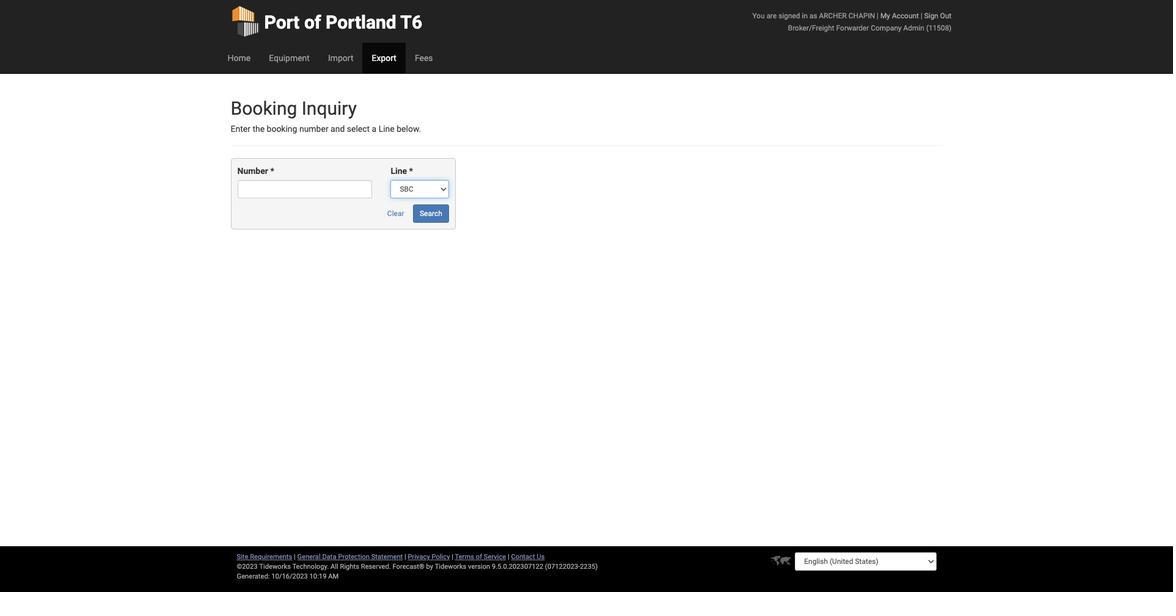 Task type: describe. For each thing, give the bounding box(es) containing it.
booking inquiry enter the booking number and select a line below.
[[231, 98, 421, 134]]

t6
[[400, 12, 422, 33]]

contact
[[511, 554, 535, 562]]

a
[[372, 124, 377, 134]]

9.5.0.202307122
[[492, 563, 543, 571]]

search
[[420, 210, 442, 218]]

my
[[880, 12, 890, 20]]

import
[[328, 53, 353, 63]]

rights
[[340, 563, 359, 571]]

(11508)
[[926, 24, 952, 32]]

site requirements link
[[237, 554, 292, 562]]

contact us link
[[511, 554, 545, 562]]

you are signed in as archer chapin | my account | sign out broker/freight forwarder company admin (11508)
[[752, 12, 952, 32]]

2235)
[[580, 563, 598, 571]]

tideworks
[[435, 563, 466, 571]]

1 vertical spatial line
[[391, 166, 407, 176]]

number *
[[237, 166, 274, 176]]

sign out link
[[924, 12, 952, 20]]

admin
[[903, 24, 924, 32]]

export button
[[363, 43, 406, 73]]

equipment
[[269, 53, 310, 63]]

(07122023-
[[545, 563, 580, 571]]

account
[[892, 12, 919, 20]]

terms
[[455, 554, 474, 562]]

booking
[[267, 124, 297, 134]]

| up forecast®
[[405, 554, 406, 562]]

out
[[940, 12, 952, 20]]

search button
[[413, 205, 449, 223]]

are
[[767, 12, 777, 20]]

forecast®
[[393, 563, 425, 571]]

as
[[810, 12, 817, 20]]

policy
[[432, 554, 450, 562]]

port of portland t6
[[264, 12, 422, 33]]

and
[[331, 124, 345, 134]]

number
[[299, 124, 328, 134]]

am
[[328, 573, 339, 581]]

©2023 tideworks
[[237, 563, 291, 571]]

generated:
[[237, 573, 270, 581]]

reserved.
[[361, 563, 391, 571]]

us
[[537, 554, 545, 562]]

import button
[[319, 43, 363, 73]]

10:19
[[310, 573, 327, 581]]

data
[[322, 554, 336, 562]]

Number * text field
[[237, 180, 372, 199]]

forwarder
[[836, 24, 869, 32]]

requirements
[[250, 554, 292, 562]]



Task type: vqa. For each thing, say whether or not it's contained in the screenshot.
rightmost "50"
no



Task type: locate. For each thing, give the bounding box(es) containing it.
0 horizontal spatial *
[[270, 166, 274, 176]]

chapin
[[849, 12, 875, 20]]

* for number *
[[270, 166, 274, 176]]

port
[[264, 12, 300, 33]]

1 vertical spatial of
[[476, 554, 482, 562]]

in
[[802, 12, 808, 20]]

protection
[[338, 554, 370, 562]]

line inside booking inquiry enter the booking number and select a line below.
[[379, 124, 395, 134]]

privacy policy link
[[408, 554, 450, 562]]

* down below.
[[409, 166, 413, 176]]

0 vertical spatial line
[[379, 124, 395, 134]]

privacy
[[408, 554, 430, 562]]

general
[[297, 554, 321, 562]]

* right number
[[270, 166, 274, 176]]

the
[[253, 124, 265, 134]]

line right a
[[379, 124, 395, 134]]

by
[[426, 563, 433, 571]]

of
[[304, 12, 321, 33], [476, 554, 482, 562]]

sign
[[924, 12, 938, 20]]

| left general
[[294, 554, 296, 562]]

home button
[[218, 43, 260, 73]]

my account link
[[880, 12, 919, 20]]

*
[[270, 166, 274, 176], [409, 166, 413, 176]]

home
[[228, 53, 251, 63]]

service
[[484, 554, 506, 562]]

2 * from the left
[[409, 166, 413, 176]]

technology.
[[292, 563, 329, 571]]

of inside site requirements | general data protection statement | privacy policy | terms of service | contact us ©2023 tideworks technology. all rights reserved. forecast® by tideworks version 9.5.0.202307122 (07122023-2235) generated: 10/16/2023 10:19 am
[[476, 554, 482, 562]]

site
[[237, 554, 248, 562]]

clear
[[387, 210, 404, 218]]

version
[[468, 563, 490, 571]]

1 * from the left
[[270, 166, 274, 176]]

0 horizontal spatial of
[[304, 12, 321, 33]]

1 horizontal spatial *
[[409, 166, 413, 176]]

of up version
[[476, 554, 482, 562]]

0 vertical spatial of
[[304, 12, 321, 33]]

fees button
[[406, 43, 442, 73]]

10/16/2023
[[271, 573, 308, 581]]

below.
[[397, 124, 421, 134]]

broker/freight
[[788, 24, 834, 32]]

general data protection statement link
[[297, 554, 403, 562]]

equipment button
[[260, 43, 319, 73]]

fees
[[415, 53, 433, 63]]

inquiry
[[302, 98, 357, 119]]

company
[[871, 24, 902, 32]]

1 horizontal spatial of
[[476, 554, 482, 562]]

site requirements | general data protection statement | privacy policy | terms of service | contact us ©2023 tideworks technology. all rights reserved. forecast® by tideworks version 9.5.0.202307122 (07122023-2235) generated: 10/16/2023 10:19 am
[[237, 554, 598, 581]]

| left my
[[877, 12, 879, 20]]

clear button
[[381, 205, 411, 223]]

select
[[347, 124, 370, 134]]

signed
[[779, 12, 800, 20]]

archer
[[819, 12, 847, 20]]

| up the tideworks
[[452, 554, 453, 562]]

all
[[331, 563, 338, 571]]

export
[[372, 53, 396, 63]]

you
[[752, 12, 765, 20]]

of right port
[[304, 12, 321, 33]]

* for line *
[[409, 166, 413, 176]]

port of portland t6 link
[[231, 0, 422, 43]]

booking
[[231, 98, 297, 119]]

terms of service link
[[455, 554, 506, 562]]

| up 9.5.0.202307122
[[508, 554, 509, 562]]

| left sign
[[921, 12, 922, 20]]

number
[[237, 166, 268, 176]]

enter
[[231, 124, 250, 134]]

|
[[877, 12, 879, 20], [921, 12, 922, 20], [294, 554, 296, 562], [405, 554, 406, 562], [452, 554, 453, 562], [508, 554, 509, 562]]

statement
[[371, 554, 403, 562]]

line up clear
[[391, 166, 407, 176]]

line *
[[391, 166, 413, 176]]

portland
[[326, 12, 396, 33]]

line
[[379, 124, 395, 134], [391, 166, 407, 176]]



